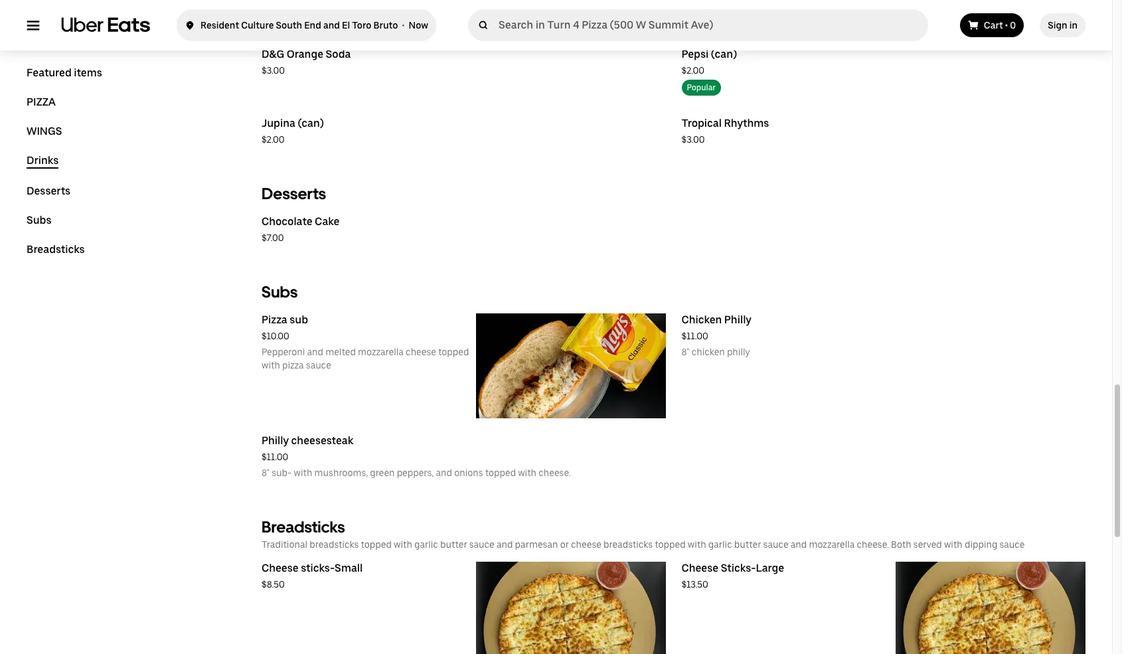 Task type: vqa. For each thing, say whether or not it's contained in the screenshot.
$10.00
yes



Task type: describe. For each thing, give the bounding box(es) containing it.
(can) for pepsi
[[711, 48, 737, 60]]

chocolate cake $7.00
[[262, 215, 340, 243]]

subs button
[[27, 214, 51, 227]]

cheesesteak
[[291, 434, 353, 447]]

$11.00 for philly
[[262, 452, 288, 462]]

served
[[914, 539, 942, 550]]

cheese. inside philly cheesesteak $11.00 8" sub- with mushrooms, green peppers, and onions topped with cheese.
[[539, 467, 571, 478]]

1 horizontal spatial desserts
[[262, 184, 326, 203]]

sticks-
[[721, 562, 756, 574]]

el
[[342, 20, 350, 31]]

dipping
[[965, 539, 998, 550]]

1 garlic from the left
[[414, 539, 438, 550]]

8" for chicken philly
[[682, 347, 690, 357]]

cake
[[315, 215, 340, 228]]

chocolate
[[262, 215, 312, 228]]

0 horizontal spatial desserts
[[27, 185, 70, 197]]

featured
[[27, 66, 72, 79]]

jupina
[[262, 117, 295, 129]]

sign
[[1048, 20, 1067, 31]]

main navigation menu image
[[27, 19, 40, 32]]

pizza button
[[27, 96, 56, 109]]

orange
[[287, 48, 323, 60]]

in
[[1070, 20, 1078, 31]]

featured items button
[[27, 66, 102, 80]]

breadsticks traditional breadsticks topped with garlic butter sauce and parmesan or cheese breadsticks topped with garlic butter sauce and mozzarella cheese. both served with dipping sauce
[[262, 517, 1025, 550]]

sub-
[[272, 467, 292, 478]]

pizza
[[282, 360, 304, 371]]

breadsticks for breadsticks traditional breadsticks topped with garlic butter sauce and parmesan or cheese breadsticks topped with garlic butter sauce and mozzarella cheese. both served with dipping sauce
[[262, 517, 345, 537]]

cheese for cheese sticks-small
[[262, 562, 299, 574]]

2 garlic from the left
[[708, 539, 732, 550]]

$3.00 inside d&g orange soda $3.00
[[262, 65, 285, 76]]

and inside pizza sub $10.00 pepperoni and melted mozzarella cheese topped with pizza sauce
[[307, 347, 323, 357]]

resident culture south end and el toro bruto • now
[[201, 20, 428, 31]]

pepsi
[[682, 48, 709, 60]]

breadsticks button
[[27, 243, 85, 256]]

or
[[560, 539, 569, 550]]

2 breadsticks from the left
[[604, 539, 653, 550]]

sign in
[[1048, 20, 1078, 31]]

jupina (can) $2.00
[[262, 117, 324, 145]]

mozzarella inside pizza sub $10.00 pepperoni and melted mozzarella cheese topped with pizza sauce
[[358, 347, 404, 357]]

$7.00
[[262, 232, 284, 243]]

$11.00 for chicken
[[682, 331, 708, 341]]

1 • from the left
[[402, 20, 405, 31]]

chicken
[[682, 313, 722, 326]]

sauce left parmesan
[[469, 539, 495, 550]]

drinks button
[[27, 154, 59, 169]]

cheese sticks-large $13.50
[[682, 562, 784, 590]]

melted
[[325, 347, 356, 357]]

sticks-
[[301, 562, 335, 574]]

(can) for jupina
[[298, 117, 324, 129]]

cheese inside breadsticks traditional breadsticks topped with garlic butter sauce and parmesan or cheese breadsticks topped with garlic butter sauce and mozzarella cheese. both served with dipping sauce
[[571, 539, 602, 550]]

deliver to image
[[185, 17, 195, 33]]

peppers,
[[397, 467, 434, 478]]

topped inside philly cheesesteak $11.00 8" sub- with mushrooms, green peppers, and onions topped with cheese.
[[485, 467, 516, 478]]

2 butter from the left
[[734, 539, 761, 550]]

rhythms
[[724, 117, 769, 129]]

$10.00
[[262, 331, 289, 341]]

green
[[370, 467, 395, 478]]

philly
[[727, 347, 750, 357]]

philly inside philly cheesesteak $11.00 8" sub- with mushrooms, green peppers, and onions topped with cheese.
[[262, 434, 289, 447]]

Search in Turn 4 Pizza (500 W Summit Ave) text field
[[499, 19, 923, 32]]

navigation containing featured items
[[27, 66, 230, 272]]

d&g
[[262, 48, 284, 60]]

$3.00 inside tropical rhythms $3.00
[[682, 134, 705, 145]]

1 breadsticks from the left
[[310, 539, 359, 550]]

desserts button
[[27, 185, 70, 198]]

$2.00 for pepsi
[[682, 65, 705, 76]]

philly inside chicken philly $11.00 8" chicken philly
[[724, 313, 752, 326]]

topped inside pizza sub $10.00 pepperoni and melted mozzarella cheese topped with pizza sauce
[[438, 347, 469, 357]]

breadsticks for breadsticks
[[27, 243, 85, 256]]



Task type: locate. For each thing, give the bounding box(es) containing it.
sauce
[[306, 360, 331, 371], [469, 539, 495, 550], [763, 539, 789, 550], [1000, 539, 1025, 550]]

(can)
[[711, 48, 737, 60], [298, 117, 324, 129]]

breadsticks inside breadsticks traditional breadsticks topped with garlic butter sauce and parmesan or cheese breadsticks topped with garlic butter sauce and mozzarella cheese. both served with dipping sauce
[[262, 517, 345, 537]]

cheese sticks-small $8.50
[[262, 562, 363, 590]]

1 vertical spatial subs
[[262, 282, 298, 301]]

1 vertical spatial $3.00
[[682, 134, 705, 145]]

toro
[[352, 20, 371, 31]]

0 horizontal spatial $2.00
[[262, 134, 285, 145]]

soda
[[326, 48, 351, 60]]

philly up philly
[[724, 313, 752, 326]]

0 horizontal spatial breadsticks
[[27, 243, 85, 256]]

1 vertical spatial drinks
[[27, 154, 59, 167]]

1 horizontal spatial garlic
[[708, 539, 732, 550]]

1 butter from the left
[[440, 539, 467, 550]]

end
[[304, 20, 321, 31]]

sauce right dipping
[[1000, 539, 1025, 550]]

traditional
[[262, 539, 307, 550]]

pizza sub $10.00 pepperoni and melted mozzarella cheese topped with pizza sauce
[[262, 313, 469, 371]]

breadsticks
[[27, 243, 85, 256], [262, 517, 345, 537]]

1 horizontal spatial drinks
[[262, 17, 307, 36]]

(can) inside the pepsi (can) $2.00
[[711, 48, 737, 60]]

tropical rhythms $3.00
[[682, 117, 769, 145]]

1 cheese from the left
[[262, 562, 299, 574]]

now
[[409, 20, 428, 31]]

wings
[[27, 125, 62, 137]]

0 horizontal spatial (can)
[[298, 117, 324, 129]]

breadsticks up the small
[[310, 539, 359, 550]]

$2.00 inside jupina (can) $2.00
[[262, 134, 285, 145]]

1 horizontal spatial (can)
[[711, 48, 737, 60]]

$2.00 inside the pepsi (can) $2.00
[[682, 65, 705, 76]]

culture
[[241, 20, 274, 31]]

mushrooms,
[[314, 467, 368, 478]]

cheese up $13.50
[[682, 562, 719, 574]]

0 vertical spatial $11.00
[[682, 331, 708, 341]]

sign in link
[[1040, 13, 1086, 37]]

desserts down drinks button
[[27, 185, 70, 197]]

philly up sub-
[[262, 434, 289, 447]]

1 horizontal spatial breadsticks
[[604, 539, 653, 550]]

0 vertical spatial cheese.
[[539, 467, 571, 478]]

1 vertical spatial breadsticks
[[262, 517, 345, 537]]

0 horizontal spatial garlic
[[414, 539, 438, 550]]

0 horizontal spatial •
[[402, 20, 405, 31]]

8" inside chicken philly $11.00 8" chicken philly
[[682, 347, 690, 357]]

1 horizontal spatial cheese
[[571, 539, 602, 550]]

0 vertical spatial cheese
[[406, 347, 436, 357]]

8"
[[682, 347, 690, 357], [262, 467, 270, 478]]

0 horizontal spatial breadsticks
[[310, 539, 359, 550]]

mozzarella inside breadsticks traditional breadsticks topped with garlic butter sauce and parmesan or cheese breadsticks topped with garlic butter sauce and mozzarella cheese. both served with dipping sauce
[[809, 539, 855, 550]]

desserts
[[262, 184, 326, 203], [27, 185, 70, 197]]

wings button
[[27, 125, 62, 138]]

• left now
[[402, 20, 405, 31]]

pizza
[[27, 96, 56, 108]]

$11.00 inside chicken philly $11.00 8" chicken philly
[[682, 331, 708, 341]]

resident
[[201, 20, 239, 31]]

cheese inside cheese sticks-large $13.50
[[682, 562, 719, 574]]

0 horizontal spatial philly
[[262, 434, 289, 447]]

8" for philly cheesesteak
[[262, 467, 270, 478]]

large
[[756, 562, 784, 574]]

1 horizontal spatial butter
[[734, 539, 761, 550]]

0 vertical spatial (can)
[[711, 48, 737, 60]]

$11.00 down chicken
[[682, 331, 708, 341]]

breadsticks up traditional on the bottom of the page
[[262, 517, 345, 537]]

1 vertical spatial mozzarella
[[809, 539, 855, 550]]

1 vertical spatial philly
[[262, 434, 289, 447]]

$3.00 down the tropical
[[682, 134, 705, 145]]

0 horizontal spatial cheese
[[406, 347, 436, 357]]

breadsticks down subs button
[[27, 243, 85, 256]]

uber eats home image
[[61, 17, 150, 33]]

1 horizontal spatial cheese.
[[857, 539, 889, 550]]

1 vertical spatial cheese.
[[857, 539, 889, 550]]

onions
[[454, 467, 483, 478]]

chicken
[[692, 347, 725, 357]]

1 vertical spatial $11.00
[[262, 452, 288, 462]]

philly cheesesteak $11.00 8" sub- with mushrooms, green peppers, and onions topped with cheese.
[[262, 434, 571, 478]]

philly
[[724, 313, 752, 326], [262, 434, 289, 447]]

1 horizontal spatial mozzarella
[[809, 539, 855, 550]]

0 horizontal spatial subs
[[27, 214, 51, 226]]

0 vertical spatial mozzarella
[[358, 347, 404, 357]]

small
[[335, 562, 363, 574]]

0 horizontal spatial cheese.
[[539, 467, 571, 478]]

0 horizontal spatial drinks
[[27, 154, 59, 167]]

both
[[891, 539, 912, 550]]

0 vertical spatial philly
[[724, 313, 752, 326]]

1 horizontal spatial cheese
[[682, 562, 719, 574]]

navigation
[[27, 66, 230, 272]]

bruto
[[373, 20, 398, 31]]

2 • from the left
[[1005, 20, 1008, 31]]

0 vertical spatial 8"
[[682, 347, 690, 357]]

1 horizontal spatial 8"
[[682, 347, 690, 357]]

and inside philly cheesesteak $11.00 8" sub- with mushrooms, green peppers, and onions topped with cheese.
[[436, 467, 452, 478]]

sub
[[290, 313, 308, 326]]

south
[[276, 20, 302, 31]]

1 horizontal spatial $2.00
[[682, 65, 705, 76]]

subs up pizza
[[262, 282, 298, 301]]

subs down desserts button
[[27, 214, 51, 226]]

•
[[402, 20, 405, 31], [1005, 20, 1008, 31]]

0 horizontal spatial mozzarella
[[358, 347, 404, 357]]

butter
[[440, 539, 467, 550], [734, 539, 761, 550]]

$13.50
[[682, 579, 708, 590]]

$3.00
[[262, 65, 285, 76], [682, 134, 705, 145]]

0 horizontal spatial butter
[[440, 539, 467, 550]]

1 horizontal spatial subs
[[262, 282, 298, 301]]

sauce inside pizza sub $10.00 pepperoni and melted mozzarella cheese topped with pizza sauce
[[306, 360, 331, 371]]

1 horizontal spatial $11.00
[[682, 331, 708, 341]]

$11.00 inside philly cheesesteak $11.00 8" sub- with mushrooms, green peppers, and onions topped with cheese.
[[262, 452, 288, 462]]

drinks down the wings button
[[27, 154, 59, 167]]

0 vertical spatial subs
[[27, 214, 51, 226]]

pepsi (can) $2.00
[[682, 48, 737, 76]]

0
[[1010, 20, 1016, 31]]

1 vertical spatial cheese
[[571, 539, 602, 550]]

sauce up the large
[[763, 539, 789, 550]]

1 vertical spatial 8"
[[262, 467, 270, 478]]

cart
[[984, 20, 1003, 31]]

garlic
[[414, 539, 438, 550], [708, 539, 732, 550]]

cheese up $8.50
[[262, 562, 299, 574]]

cheese.
[[539, 467, 571, 478], [857, 539, 889, 550]]

$3.00 down d&g
[[262, 65, 285, 76]]

8" left sub-
[[262, 467, 270, 478]]

0 horizontal spatial 8"
[[262, 467, 270, 478]]

$11.00 up sub-
[[262, 452, 288, 462]]

0 vertical spatial $3.00
[[262, 65, 285, 76]]

cheese
[[262, 562, 299, 574], [682, 562, 719, 574]]

items
[[74, 66, 102, 79]]

mozzarella
[[358, 347, 404, 357], [809, 539, 855, 550]]

with
[[262, 360, 280, 371], [294, 467, 312, 478], [518, 467, 537, 478], [394, 539, 412, 550], [688, 539, 706, 550], [944, 539, 963, 550]]

breadsticks
[[310, 539, 359, 550], [604, 539, 653, 550]]

cheese
[[406, 347, 436, 357], [571, 539, 602, 550]]

$2.00 down jupina
[[262, 134, 285, 145]]

d&g orange soda $3.00
[[262, 48, 351, 76]]

0 horizontal spatial $11.00
[[262, 452, 288, 462]]

$2.00 for jupina
[[262, 134, 285, 145]]

0 vertical spatial drinks
[[262, 17, 307, 36]]

8" inside philly cheesesteak $11.00 8" sub- with mushrooms, green peppers, and onions topped with cheese.
[[262, 467, 270, 478]]

$2.00 down pepsi
[[682, 65, 705, 76]]

pizza
[[262, 313, 287, 326]]

drinks
[[262, 17, 307, 36], [27, 154, 59, 167]]

tropical
[[682, 117, 722, 129]]

$8.50
[[262, 579, 285, 590]]

cheese inside pizza sub $10.00 pepperoni and melted mozzarella cheese topped with pizza sauce
[[406, 347, 436, 357]]

1 horizontal spatial breadsticks
[[262, 517, 345, 537]]

cheese for cheese sticks-large
[[682, 562, 719, 574]]

1 vertical spatial $2.00
[[262, 134, 285, 145]]

cheese inside cheese sticks-small $8.50
[[262, 562, 299, 574]]

0 vertical spatial breadsticks
[[27, 243, 85, 256]]

pepperoni
[[262, 347, 305, 357]]

subs
[[27, 214, 51, 226], [262, 282, 298, 301]]

0 vertical spatial $2.00
[[682, 65, 705, 76]]

drinks up d&g
[[262, 17, 307, 36]]

(can) inside jupina (can) $2.00
[[298, 117, 324, 129]]

0 horizontal spatial cheese
[[262, 562, 299, 574]]

1 horizontal spatial $3.00
[[682, 134, 705, 145]]

and
[[323, 20, 340, 31], [307, 347, 323, 357], [436, 467, 452, 478], [497, 539, 513, 550], [791, 539, 807, 550]]

cheese. inside breadsticks traditional breadsticks topped with garlic butter sauce and parmesan or cheese breadsticks topped with garlic butter sauce and mozzarella cheese. both served with dipping sauce
[[857, 539, 889, 550]]

chicken philly $11.00 8" chicken philly
[[682, 313, 752, 357]]

(can) right pepsi
[[711, 48, 737, 60]]

with inside pizza sub $10.00 pepperoni and melted mozzarella cheese topped with pizza sauce
[[262, 360, 280, 371]]

(can) right jupina
[[298, 117, 324, 129]]

featured items
[[27, 66, 102, 79]]

popular
[[687, 83, 716, 92]]

cart • 0
[[984, 20, 1016, 31]]

1 vertical spatial (can)
[[298, 117, 324, 129]]

desserts up the chocolate
[[262, 184, 326, 203]]

sauce right pizza
[[306, 360, 331, 371]]

1 horizontal spatial philly
[[724, 313, 752, 326]]

$11.00
[[682, 331, 708, 341], [262, 452, 288, 462]]

0 horizontal spatial $3.00
[[262, 65, 285, 76]]

2 cheese from the left
[[682, 562, 719, 574]]

parmesan
[[515, 539, 558, 550]]

$2.00
[[682, 65, 705, 76], [262, 134, 285, 145]]

• left 0
[[1005, 20, 1008, 31]]

breadsticks right or at the bottom of page
[[604, 539, 653, 550]]

8" left chicken
[[682, 347, 690, 357]]

topped
[[438, 347, 469, 357], [485, 467, 516, 478], [361, 539, 392, 550], [655, 539, 686, 550]]

1 horizontal spatial •
[[1005, 20, 1008, 31]]



